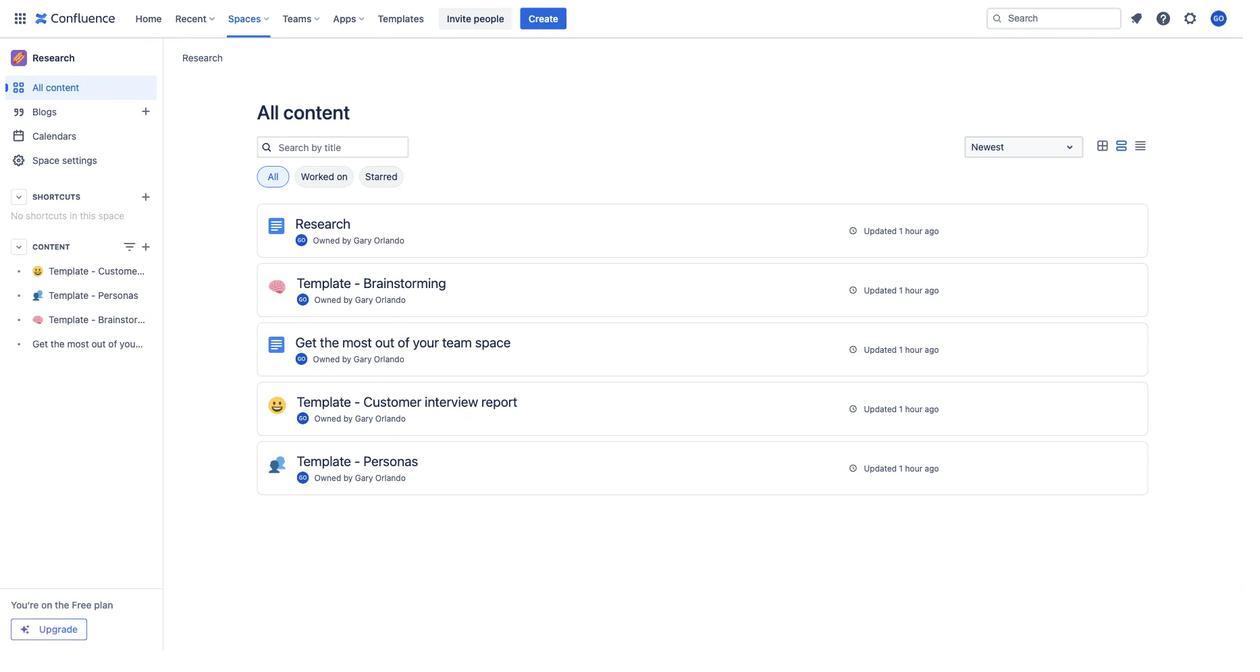 Task type: locate. For each thing, give the bounding box(es) containing it.
0 vertical spatial page image
[[268, 218, 285, 234]]

invite
[[447, 13, 471, 24]]

5 ago from the top
[[925, 464, 939, 473]]

team inside tree
[[141, 339, 163, 350]]

ago for brainstorming
[[925, 286, 939, 295]]

2 updated from the top
[[864, 286, 897, 295]]

page image for research
[[268, 218, 285, 234]]

get
[[295, 334, 317, 350], [32, 339, 48, 350]]

template - personas inside tree
[[49, 290, 138, 301]]

1 vertical spatial interview
[[425, 394, 478, 410]]

orlando for most
[[374, 354, 404, 364]]

3 updated 1 hour ago from the top
[[864, 345, 939, 355]]

brainstorming inside tree
[[98, 314, 159, 325]]

1 vertical spatial template - customer interview report
[[297, 394, 518, 410]]

owned
[[313, 236, 340, 245], [314, 295, 341, 305], [313, 354, 340, 364], [314, 414, 341, 423], [314, 473, 341, 483]]

gary orlando link
[[354, 236, 404, 245], [355, 295, 406, 305], [354, 354, 404, 364], [355, 414, 406, 423], [355, 473, 406, 483]]

content up the search by title field
[[283, 101, 350, 124]]

space
[[98, 210, 124, 221], [475, 334, 511, 350], [166, 339, 192, 350]]

content up blogs
[[46, 82, 79, 93]]

most
[[342, 334, 372, 350], [67, 339, 89, 350]]

your
[[413, 334, 439, 350], [120, 339, 139, 350]]

0 horizontal spatial template - personas
[[49, 290, 138, 301]]

of inside tree
[[108, 339, 117, 350]]

all inside button
[[268, 171, 279, 182]]

create
[[529, 13, 558, 24]]

interview
[[143, 266, 183, 277], [425, 394, 478, 410]]

team
[[442, 334, 472, 350], [141, 339, 163, 350]]

0 horizontal spatial on
[[41, 600, 52, 611]]

research link down recent dropdown button
[[182, 51, 223, 64]]

:busts_in_silhouette: image
[[268, 456, 286, 474], [268, 456, 286, 474]]

all content link
[[5, 76, 157, 100]]

get the most out of your team space link
[[5, 332, 192, 357]]

1 horizontal spatial of
[[398, 334, 410, 350]]

1 horizontal spatial interview
[[425, 394, 478, 410]]

0 vertical spatial template - personas
[[49, 290, 138, 301]]

5 1 from the top
[[899, 464, 903, 473]]

1 ago from the top
[[925, 226, 939, 236]]

interview inside space element
[[143, 266, 183, 277]]

0 horizontal spatial template - customer interview report
[[49, 266, 212, 277]]

no
[[11, 210, 23, 221]]

settings
[[62, 155, 97, 166]]

your inside tree
[[120, 339, 139, 350]]

gary orlando link for brainstorming
[[355, 295, 406, 305]]

tree containing template - customer interview report
[[5, 259, 212, 357]]

2 hour from the top
[[905, 286, 923, 295]]

gary
[[354, 236, 372, 245], [355, 295, 373, 305], [354, 354, 372, 364], [355, 414, 373, 423], [355, 473, 373, 483]]

0 horizontal spatial out
[[92, 339, 106, 350]]

0 horizontal spatial space
[[98, 210, 124, 221]]

3 1 from the top
[[899, 345, 903, 355]]

blogs
[[32, 106, 57, 118]]

1 for customer
[[899, 405, 903, 414]]

brainstorming
[[364, 275, 446, 291], [98, 314, 159, 325]]

4 updated from the top
[[864, 405, 897, 414]]

0 horizontal spatial report
[[185, 266, 212, 277]]

1 horizontal spatial brainstorming
[[364, 275, 446, 291]]

confluence image
[[35, 10, 115, 27], [35, 10, 115, 27]]

updated for customer
[[864, 405, 897, 414]]

profile picture image for template - customer interview report
[[297, 413, 309, 425]]

research up all content 'link'
[[32, 52, 75, 63]]

customer
[[98, 266, 141, 277], [364, 394, 422, 410]]

1 for personas
[[899, 464, 903, 473]]

owned for template - customer interview report
[[314, 414, 341, 423]]

research down recent dropdown button
[[182, 52, 223, 63]]

all content
[[32, 82, 79, 93], [257, 101, 350, 124]]

1 horizontal spatial research link
[[182, 51, 223, 64]]

0 horizontal spatial personas
[[98, 290, 138, 301]]

:brain: image
[[268, 278, 286, 296]]

updated
[[864, 226, 897, 236], [864, 286, 897, 295], [864, 345, 897, 355], [864, 405, 897, 414], [864, 464, 897, 473]]

1 horizontal spatial personas
[[364, 453, 418, 469]]

1 horizontal spatial get
[[295, 334, 317, 350]]

0 horizontal spatial of
[[108, 339, 117, 350]]

Search by title field
[[275, 138, 408, 157]]

updated 1 hour ago
[[864, 226, 939, 236], [864, 286, 939, 295], [864, 345, 939, 355], [864, 405, 939, 414], [864, 464, 939, 473]]

banner containing home
[[0, 0, 1243, 38]]

orlando
[[374, 236, 404, 245], [375, 295, 406, 305], [374, 354, 404, 364], [375, 414, 406, 423], [375, 473, 406, 483]]

1 vertical spatial all
[[257, 101, 279, 124]]

content
[[46, 82, 79, 93], [283, 101, 350, 124]]

report
[[185, 266, 212, 277], [481, 394, 518, 410]]

template - customer interview report link
[[5, 259, 212, 284]]

1 page image from the top
[[268, 218, 285, 234]]

0 vertical spatial all content
[[32, 82, 79, 93]]

orlando for customer
[[375, 414, 406, 423]]

0 horizontal spatial content
[[46, 82, 79, 93]]

research link
[[5, 45, 157, 72], [182, 51, 223, 64]]

0 horizontal spatial template - brainstorming
[[49, 314, 159, 325]]

1 updated from the top
[[864, 226, 897, 236]]

0 horizontal spatial get
[[32, 339, 48, 350]]

page image down :brain: icon
[[268, 337, 285, 353]]

template - customer interview report
[[49, 266, 212, 277], [297, 394, 518, 410]]

0 vertical spatial customer
[[98, 266, 141, 277]]

0 vertical spatial interview
[[143, 266, 183, 277]]

all
[[32, 82, 43, 93], [257, 101, 279, 124], [268, 171, 279, 182]]

1 horizontal spatial customer
[[364, 394, 422, 410]]

3 updated from the top
[[864, 345, 897, 355]]

customer inside space element
[[98, 266, 141, 277]]

0 vertical spatial brainstorming
[[364, 275, 446, 291]]

on
[[337, 171, 348, 182], [41, 600, 52, 611]]

4 hour from the top
[[905, 405, 923, 414]]

template
[[49, 266, 89, 277], [297, 275, 351, 291], [49, 290, 89, 301], [49, 314, 89, 325], [297, 394, 351, 410], [297, 453, 351, 469]]

by for brainstorming
[[343, 295, 353, 305]]

out
[[375, 334, 395, 350], [92, 339, 106, 350]]

0 vertical spatial report
[[185, 266, 212, 277]]

profile picture image for template - brainstorming
[[297, 294, 309, 306]]

hour for personas
[[905, 464, 923, 473]]

None text field
[[971, 140, 974, 154]]

all content up the search by title field
[[257, 101, 350, 124]]

tree inside space element
[[5, 259, 212, 357]]

spaces button
[[224, 8, 274, 29]]

4 1 from the top
[[899, 405, 903, 414]]

calendars
[[32, 131, 76, 142]]

profile picture image for template - personas
[[297, 472, 309, 484]]

0 horizontal spatial customer
[[98, 266, 141, 277]]

1 horizontal spatial template - customer interview report
[[297, 394, 518, 410]]

0 horizontal spatial all content
[[32, 82, 79, 93]]

1 horizontal spatial template - personas
[[297, 453, 418, 469]]

recent
[[175, 13, 207, 24]]

0 horizontal spatial interview
[[143, 266, 183, 277]]

on inside button
[[337, 171, 348, 182]]

2 horizontal spatial research
[[295, 215, 351, 231]]

owned for template - personas
[[314, 473, 341, 483]]

0 horizontal spatial research
[[32, 52, 75, 63]]

4 ago from the top
[[925, 405, 939, 414]]

0 horizontal spatial your
[[120, 339, 139, 350]]

1 horizontal spatial template - brainstorming
[[297, 275, 446, 291]]

home
[[135, 13, 162, 24]]

banner
[[0, 0, 1243, 38]]

template - brainstorming
[[297, 275, 446, 291], [49, 314, 159, 325]]

1
[[899, 226, 903, 236], [899, 286, 903, 295], [899, 345, 903, 355], [899, 405, 903, 414], [899, 464, 903, 473]]

ago
[[925, 226, 939, 236], [925, 286, 939, 295], [925, 345, 939, 355], [925, 405, 939, 414], [925, 464, 939, 473]]

4 updated 1 hour ago from the top
[[864, 405, 939, 414]]

on right you're on the left
[[41, 600, 52, 611]]

page image down all button
[[268, 218, 285, 234]]

2 1 from the top
[[899, 286, 903, 295]]

hour for customer
[[905, 405, 923, 414]]

1 vertical spatial template - brainstorming
[[49, 314, 159, 325]]

2 updated 1 hour ago from the top
[[864, 286, 939, 295]]

profile picture image
[[295, 234, 308, 246], [297, 294, 309, 306], [295, 353, 308, 365], [297, 413, 309, 425], [297, 472, 309, 484]]

owned for template - brainstorming
[[314, 295, 341, 305]]

1 vertical spatial all content
[[257, 101, 350, 124]]

1 vertical spatial brainstorming
[[98, 314, 159, 325]]

no shortcuts in this space
[[11, 210, 124, 221]]

by
[[342, 236, 351, 245], [343, 295, 353, 305], [342, 354, 351, 364], [343, 414, 353, 423], [343, 473, 353, 483]]

research link up all content 'link'
[[5, 45, 157, 72]]

0 horizontal spatial get the most out of your team space
[[32, 339, 192, 350]]

3 hour from the top
[[905, 345, 923, 355]]

content
[[32, 243, 70, 252]]

research down worked on button
[[295, 215, 351, 231]]

1 vertical spatial on
[[41, 600, 52, 611]]

change view image
[[122, 239, 138, 255]]

2 vertical spatial all
[[268, 171, 279, 182]]

1 horizontal spatial space
[[166, 339, 192, 350]]

Search field
[[987, 8, 1122, 29]]

2 page image from the top
[[268, 337, 285, 353]]

upgrade button
[[11, 620, 86, 640]]

0 horizontal spatial most
[[67, 339, 89, 350]]

on for you're
[[41, 600, 52, 611]]

shortcuts
[[32, 193, 80, 202]]

tree
[[5, 259, 212, 357]]

research
[[182, 52, 223, 63], [32, 52, 75, 63], [295, 215, 351, 231]]

template - personas
[[49, 290, 138, 301], [297, 453, 418, 469]]

updated 1 hour ago for customer
[[864, 405, 939, 414]]

the
[[320, 334, 339, 350], [51, 339, 65, 350], [55, 600, 69, 611]]

0 horizontal spatial brainstorming
[[98, 314, 159, 325]]

on inside space element
[[41, 600, 52, 611]]

you're
[[11, 600, 39, 611]]

personas
[[98, 290, 138, 301], [364, 453, 418, 469]]

1 horizontal spatial on
[[337, 171, 348, 182]]

recent button
[[171, 8, 220, 29]]

all left worked
[[268, 171, 279, 182]]

owned by gary orlando for brainstorming
[[314, 295, 406, 305]]

all up blogs
[[32, 82, 43, 93]]

worked
[[301, 171, 334, 182]]

-
[[91, 266, 96, 277], [354, 275, 360, 291], [91, 290, 96, 301], [91, 314, 96, 325], [354, 394, 360, 410], [354, 453, 360, 469]]

0 vertical spatial personas
[[98, 290, 138, 301]]

all inside 'link'
[[32, 82, 43, 93]]

hour
[[905, 226, 923, 236], [905, 286, 923, 295], [905, 345, 923, 355], [905, 405, 923, 414], [905, 464, 923, 473]]

0 vertical spatial template - customer interview report
[[49, 266, 212, 277]]

owned by gary orlando for most
[[313, 354, 404, 364]]

research inside space element
[[32, 52, 75, 63]]

1 horizontal spatial report
[[481, 394, 518, 410]]

add shortcut image
[[138, 189, 154, 205]]

0 vertical spatial all
[[32, 82, 43, 93]]

all up all button
[[257, 101, 279, 124]]

1 vertical spatial customer
[[364, 394, 422, 410]]

5 updated 1 hour ago from the top
[[864, 464, 939, 473]]

your profile and preferences image
[[1211, 10, 1227, 27]]

1 vertical spatial content
[[283, 101, 350, 124]]

0 vertical spatial content
[[46, 82, 79, 93]]

global element
[[8, 0, 984, 37]]

page image
[[268, 218, 285, 234], [268, 337, 285, 353]]

space settings link
[[5, 149, 157, 173]]

1 horizontal spatial content
[[283, 101, 350, 124]]

3 ago from the top
[[925, 345, 939, 355]]

1 vertical spatial page image
[[268, 337, 285, 353]]

0 vertical spatial on
[[337, 171, 348, 182]]

on right worked
[[337, 171, 348, 182]]

all content up blogs
[[32, 82, 79, 93]]

orlando for personas
[[375, 473, 406, 483]]

get the most out of your team space
[[295, 334, 511, 350], [32, 339, 192, 350]]

owned by gary orlando for customer
[[314, 414, 406, 423]]

5 updated from the top
[[864, 464, 897, 473]]

5 hour from the top
[[905, 464, 923, 473]]

notification icon image
[[1128, 10, 1145, 27]]

on for worked
[[337, 171, 348, 182]]

2 ago from the top
[[925, 286, 939, 295]]

owned by gary orlando
[[313, 236, 404, 245], [314, 295, 406, 305], [313, 354, 404, 364], [314, 414, 406, 423], [314, 473, 406, 483]]

1 for brainstorming
[[899, 286, 903, 295]]

space
[[32, 155, 60, 166]]

0 horizontal spatial team
[[141, 339, 163, 350]]

get the most out of your team space inside tree
[[32, 339, 192, 350]]

personas inside tree
[[98, 290, 138, 301]]

of
[[398, 334, 410, 350], [108, 339, 117, 350]]



Task type: describe. For each thing, give the bounding box(es) containing it.
get inside the get the most out of your team space link
[[32, 339, 48, 350]]

:grinning: image
[[268, 397, 286, 415]]

teams
[[283, 13, 312, 24]]

worked on
[[301, 171, 348, 182]]

upgrade
[[39, 624, 78, 635]]

gary for brainstorming
[[355, 295, 373, 305]]

help icon image
[[1155, 10, 1172, 27]]

in
[[70, 210, 77, 221]]

teams button
[[278, 8, 325, 29]]

all button
[[257, 166, 289, 188]]

1 horizontal spatial out
[[375, 334, 395, 350]]

you're on the free plan
[[11, 600, 113, 611]]

:brain: image
[[268, 278, 286, 296]]

updated 1 hour ago for most
[[864, 345, 939, 355]]

updated 1 hour ago for personas
[[864, 464, 939, 473]]

1 vertical spatial template - personas
[[297, 453, 418, 469]]

out inside tree
[[92, 339, 106, 350]]

template - brainstorming inside space element
[[49, 314, 159, 325]]

0 horizontal spatial research link
[[5, 45, 157, 72]]

ago for most
[[925, 345, 939, 355]]

1 horizontal spatial research
[[182, 52, 223, 63]]

open image
[[1062, 139, 1078, 155]]

shortcuts button
[[5, 185, 157, 209]]

1 horizontal spatial your
[[413, 334, 439, 350]]

templates
[[378, 13, 424, 24]]

most inside tree
[[67, 339, 89, 350]]

1 1 from the top
[[899, 226, 903, 236]]

space element
[[0, 38, 212, 652]]

owned for research
[[313, 236, 340, 245]]

by for personas
[[343, 473, 353, 483]]

gary orlando link for most
[[354, 354, 404, 364]]

1 hour from the top
[[905, 226, 923, 236]]

updated for most
[[864, 345, 897, 355]]

updated for personas
[[864, 464, 897, 473]]

newest
[[971, 141, 1004, 153]]

gary orlando link for customer
[[355, 414, 406, 423]]

settings icon image
[[1182, 10, 1199, 27]]

1 for most
[[899, 345, 903, 355]]

apps button
[[329, 8, 370, 29]]

content inside 'link'
[[46, 82, 79, 93]]

ago for personas
[[925, 464, 939, 473]]

collapse sidebar image
[[147, 45, 177, 72]]

profile picture image for get the most out of your team space
[[295, 353, 308, 365]]

gary for customer
[[355, 414, 373, 423]]

1 vertical spatial report
[[481, 394, 518, 410]]

calendars link
[[5, 124, 157, 149]]

worked on button
[[295, 166, 354, 188]]

space inside tree
[[166, 339, 192, 350]]

home link
[[131, 8, 166, 29]]

invite people
[[447, 13, 504, 24]]

2 horizontal spatial space
[[475, 334, 511, 350]]

create a page image
[[138, 239, 154, 255]]

ago for customer
[[925, 405, 939, 414]]

free
[[72, 600, 92, 611]]

template - brainstorming link
[[5, 308, 159, 332]]

1 horizontal spatial team
[[442, 334, 472, 350]]

hour for brainstorming
[[905, 286, 923, 295]]

shortcuts
[[26, 210, 67, 221]]

page image for get the most out of your team space
[[268, 337, 285, 353]]

1 updated 1 hour ago from the top
[[864, 226, 939, 236]]

list image
[[1113, 138, 1129, 154]]

all content inside 'link'
[[32, 82, 79, 93]]

plan
[[94, 600, 113, 611]]

appswitcher icon image
[[12, 10, 28, 27]]

1 horizontal spatial most
[[342, 334, 372, 350]]

by for most
[[342, 354, 351, 364]]

starred
[[365, 171, 398, 182]]

updated 1 hour ago for brainstorming
[[864, 286, 939, 295]]

gary for most
[[354, 354, 372, 364]]

content button
[[5, 235, 157, 259]]

starred button
[[359, 166, 404, 188]]

compact list image
[[1132, 138, 1148, 154]]

by for customer
[[343, 414, 353, 423]]

1 vertical spatial personas
[[364, 453, 418, 469]]

apps
[[333, 13, 356, 24]]

orlando for brainstorming
[[375, 295, 406, 305]]

templates link
[[374, 8, 428, 29]]

updated for brainstorming
[[864, 286, 897, 295]]

create a blog image
[[138, 103, 154, 120]]

space settings
[[32, 155, 97, 166]]

:grinning: image
[[268, 397, 286, 415]]

profile picture image for research
[[295, 234, 308, 246]]

search image
[[992, 13, 1003, 24]]

template - personas link
[[5, 284, 157, 308]]

premium image
[[20, 625, 30, 635]]

1 horizontal spatial all content
[[257, 101, 350, 124]]

gary for personas
[[355, 473, 373, 483]]

hour for most
[[905, 345, 923, 355]]

report inside tree
[[185, 266, 212, 277]]

owned for get the most out of your team space
[[313, 354, 340, 364]]

cards image
[[1094, 138, 1111, 154]]

people
[[474, 13, 504, 24]]

spaces
[[228, 13, 261, 24]]

template - customer interview report inside template - customer interview report link
[[49, 266, 212, 277]]

1 horizontal spatial get the most out of your team space
[[295, 334, 511, 350]]

gary orlando link for personas
[[355, 473, 406, 483]]

create link
[[520, 8, 566, 29]]

blogs link
[[5, 100, 157, 124]]

this
[[80, 210, 96, 221]]

0 vertical spatial template - brainstorming
[[297, 275, 446, 291]]

owned by gary orlando for personas
[[314, 473, 406, 483]]

invite people button
[[439, 8, 512, 29]]



Task type: vqa. For each thing, say whether or not it's contained in the screenshot.
the top Template - Personas
yes



